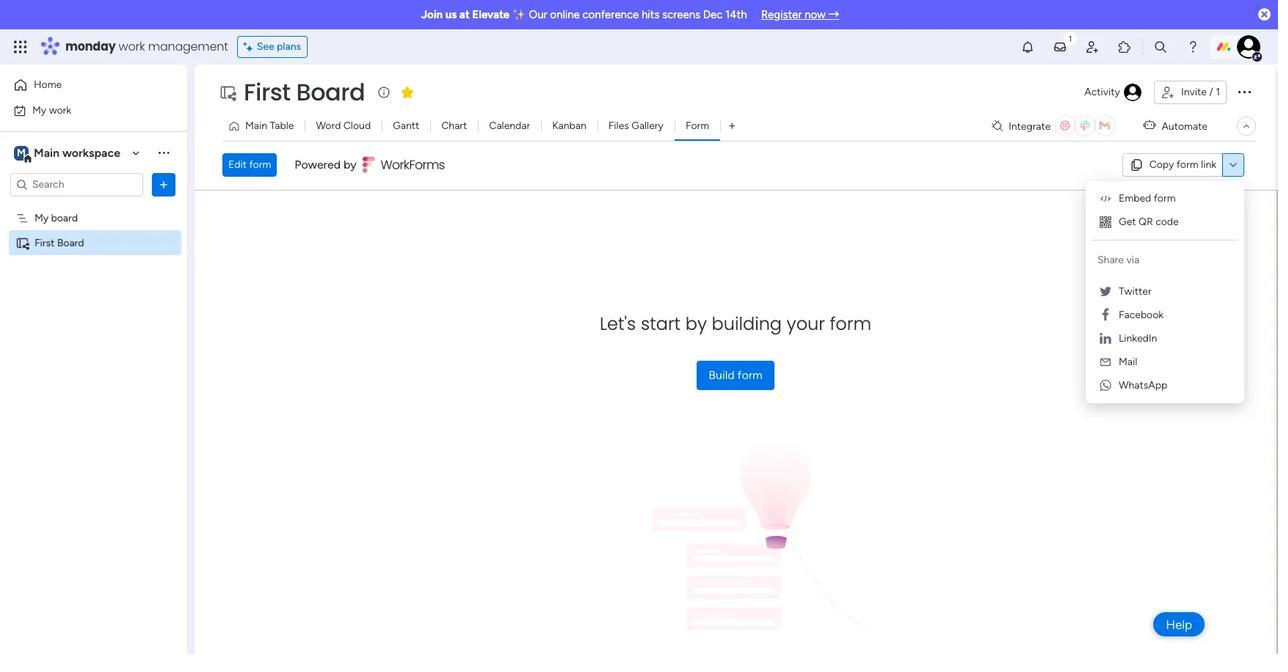 Task type: vqa. For each thing, say whether or not it's contained in the screenshot.
Build form form
yes



Task type: locate. For each thing, give the bounding box(es) containing it.
my left board
[[35, 212, 49, 224]]

options image down workspace options image
[[156, 177, 171, 192]]

0 horizontal spatial first board
[[35, 237, 84, 249]]

0 vertical spatial first
[[244, 76, 291, 109]]

form inside menu item
[[1154, 192, 1176, 205]]

dapulse integrations image
[[992, 121, 1003, 132]]

powered
[[295, 158, 341, 172]]

workspace image
[[14, 145, 29, 161]]

1 horizontal spatial main
[[245, 120, 267, 132]]

dec
[[703, 8, 723, 21]]

help button
[[1153, 613, 1205, 637]]

by right powered
[[344, 158, 357, 172]]

link
[[1201, 159, 1216, 171]]

0 vertical spatial options image
[[1236, 83, 1253, 100]]

main inside button
[[245, 120, 267, 132]]

word
[[316, 120, 341, 132]]

1 vertical spatial by
[[685, 312, 707, 336]]

work inside my work button
[[49, 104, 71, 116]]

form left link
[[1177, 159, 1199, 171]]

online
[[550, 8, 580, 21]]

0 horizontal spatial main
[[34, 146, 60, 160]]

calendar
[[489, 120, 530, 132]]

main left table
[[245, 120, 267, 132]]

work down home
[[49, 104, 71, 116]]

main workspace
[[34, 146, 120, 160]]

files
[[608, 120, 629, 132]]

my inside button
[[32, 104, 46, 116]]

kanban
[[552, 120, 586, 132]]

1 horizontal spatial first board
[[244, 76, 365, 109]]

word cloud
[[316, 120, 371, 132]]

show board description image
[[375, 85, 393, 100]]

autopilot image
[[1143, 116, 1156, 135]]

get qr code
[[1119, 216, 1179, 228]]

work right monday
[[119, 38, 145, 55]]

embed form menu item
[[1092, 187, 1238, 211]]

facebook image
[[1102, 309, 1109, 322]]

register now →
[[761, 8, 839, 21]]

get
[[1119, 216, 1136, 228]]

main right workspace image
[[34, 146, 60, 160]]

board
[[296, 76, 365, 109], [57, 237, 84, 249]]

linkedin menu item
[[1092, 327, 1238, 351]]

workspace options image
[[156, 146, 171, 160]]

form for edit form
[[249, 159, 271, 171]]

invite / 1
[[1181, 86, 1220, 98]]

form for copy form link
[[1177, 159, 1199, 171]]

remove from favorites image
[[400, 85, 415, 99]]

main inside workspace selection element
[[34, 146, 60, 160]]

add view image
[[729, 121, 735, 132]]

whatsapp image
[[1100, 380, 1111, 393]]

register
[[761, 8, 802, 21]]

0 vertical spatial main
[[245, 120, 267, 132]]

form
[[686, 120, 709, 132]]

notifications image
[[1020, 40, 1035, 54]]

1 vertical spatial main
[[34, 146, 60, 160]]

embed form
[[1119, 192, 1176, 205]]

my for my work
[[32, 104, 46, 116]]

1 vertical spatial my
[[35, 212, 49, 224]]

board down board
[[57, 237, 84, 249]]

hits
[[642, 8, 660, 21]]

1 horizontal spatial work
[[119, 38, 145, 55]]

build form button
[[697, 361, 774, 390]]

1 vertical spatial first board
[[35, 237, 84, 249]]

management
[[148, 38, 228, 55]]

1 vertical spatial board
[[57, 237, 84, 249]]

option
[[0, 205, 187, 208]]

invite / 1 button
[[1154, 81, 1227, 104]]

first board up table
[[244, 76, 365, 109]]

options image
[[1236, 83, 1253, 100], [156, 177, 171, 192]]

form right edit
[[249, 159, 271, 171]]

embed form image
[[1099, 192, 1112, 206]]

form up code
[[1154, 192, 1176, 205]]

us
[[445, 8, 457, 21]]

code
[[1156, 216, 1179, 228]]

my work
[[32, 104, 71, 116]]

see plans button
[[237, 36, 308, 58]]

collapse board header image
[[1241, 120, 1252, 132]]

list box
[[0, 203, 187, 454]]

work
[[119, 38, 145, 55], [49, 104, 71, 116]]

chart
[[441, 120, 467, 132]]

workspace
[[62, 146, 120, 160]]

invite
[[1181, 86, 1207, 98]]

my
[[32, 104, 46, 116], [35, 212, 49, 224]]

0 horizontal spatial by
[[344, 158, 357, 172]]

join us at elevate ✨ our online conference hits screens dec 14th
[[421, 8, 747, 21]]

board up word
[[296, 76, 365, 109]]

our
[[529, 8, 547, 21]]

by
[[344, 158, 357, 172], [685, 312, 707, 336]]

linkedin
[[1119, 333, 1157, 345]]

start
[[641, 312, 681, 336]]

gantt button
[[382, 115, 430, 138]]

0 vertical spatial board
[[296, 76, 365, 109]]

1 vertical spatial first
[[35, 237, 55, 249]]

0 vertical spatial by
[[344, 158, 357, 172]]

options image right 1
[[1236, 83, 1253, 100]]

qr
[[1139, 216, 1153, 228]]

form for embed form
[[1154, 192, 1176, 205]]

gallery
[[632, 120, 664, 132]]

gantt
[[393, 120, 419, 132]]

share
[[1098, 254, 1124, 266]]

0 vertical spatial work
[[119, 38, 145, 55]]

let's
[[600, 312, 636, 336]]

main
[[245, 120, 267, 132], [34, 146, 60, 160]]

first board down my board on the left top
[[35, 237, 84, 249]]

apps image
[[1117, 40, 1132, 54]]

my down home
[[32, 104, 46, 116]]

activity
[[1085, 86, 1120, 98]]

work for my
[[49, 104, 71, 116]]

join
[[421, 8, 443, 21]]

first board
[[244, 76, 365, 109], [35, 237, 84, 249]]

1 vertical spatial work
[[49, 104, 71, 116]]

1 vertical spatial options image
[[156, 177, 171, 192]]

main table
[[245, 120, 294, 132]]

word cloud button
[[305, 115, 382, 138]]

whatsapp menu item
[[1092, 374, 1238, 398]]

inbox image
[[1053, 40, 1067, 54]]

files gallery button
[[597, 115, 675, 138]]

see plans
[[257, 40, 301, 53]]

by right start at the right of the page
[[685, 312, 707, 336]]

edit form button
[[222, 154, 277, 177]]

build form
[[709, 368, 763, 382]]

form right build
[[737, 368, 763, 382]]

edit
[[228, 159, 247, 171]]

home button
[[9, 73, 158, 97]]

powered by
[[295, 158, 357, 172]]

0 horizontal spatial work
[[49, 104, 71, 116]]

screens
[[662, 8, 700, 21]]

0 horizontal spatial options image
[[156, 177, 171, 192]]

table
[[270, 120, 294, 132]]

1 horizontal spatial first
[[244, 76, 291, 109]]

get qr code menu item
[[1092, 211, 1238, 234]]

workforms logo image
[[362, 154, 445, 177]]

0 vertical spatial my
[[32, 104, 46, 116]]

form
[[1177, 159, 1199, 171], [249, 159, 271, 171], [1154, 192, 1176, 205], [830, 312, 871, 336], [737, 368, 763, 382]]

twitter
[[1119, 286, 1152, 298]]

first right shareable board image
[[35, 237, 55, 249]]

first up main table
[[244, 76, 291, 109]]



Task type: describe. For each thing, give the bounding box(es) containing it.
building
[[712, 312, 782, 336]]

mail image
[[1099, 356, 1112, 369]]

your
[[787, 312, 825, 336]]

my for my board
[[35, 212, 49, 224]]

main for main workspace
[[34, 146, 60, 160]]

calendar button
[[478, 115, 541, 138]]

copy
[[1149, 159, 1174, 171]]

kanban button
[[541, 115, 597, 138]]

select product image
[[13, 40, 28, 54]]

facebook menu item
[[1092, 304, 1238, 327]]

edit form
[[228, 159, 271, 171]]

now
[[805, 8, 826, 21]]

0 horizontal spatial board
[[57, 237, 84, 249]]

invite members image
[[1085, 40, 1100, 54]]

home
[[34, 79, 62, 91]]

share via
[[1098, 254, 1139, 266]]

whatsapp
[[1119, 380, 1167, 392]]

let's start by building your form
[[600, 312, 871, 336]]

qr code icon image
[[1098, 215, 1113, 230]]

twitter image
[[1099, 286, 1112, 299]]

help image
[[1186, 40, 1200, 54]]

menu menu
[[1092, 187, 1238, 398]]

shareable board image
[[219, 84, 236, 101]]

embed
[[1119, 192, 1151, 205]]

my board
[[35, 212, 78, 224]]

1 image
[[1064, 30, 1077, 47]]

cloud
[[343, 120, 371, 132]]

form for build form
[[737, 368, 763, 382]]

monday work management
[[65, 38, 228, 55]]

main table button
[[222, 115, 305, 138]]

conference
[[582, 8, 639, 21]]

copy form link button
[[1122, 154, 1222, 177]]

board
[[51, 212, 78, 224]]

work for monday
[[119, 38, 145, 55]]

at
[[459, 8, 470, 21]]

main for main table
[[245, 120, 267, 132]]

1 horizontal spatial by
[[685, 312, 707, 336]]

form button
[[675, 115, 720, 138]]

First Board field
[[240, 76, 369, 109]]

elevate
[[472, 8, 510, 21]]

/
[[1209, 86, 1213, 98]]

files gallery
[[608, 120, 664, 132]]

list box containing my board
[[0, 203, 187, 454]]

automate
[[1162, 120, 1208, 133]]

register now → link
[[761, 8, 839, 21]]

facebook
[[1119, 309, 1164, 322]]

see
[[257, 40, 274, 53]]

twitter menu item
[[1092, 280, 1238, 304]]

form right the your
[[830, 312, 871, 336]]

mail menu item
[[1092, 351, 1238, 374]]

1 horizontal spatial options image
[[1236, 83, 1253, 100]]

build
[[709, 368, 735, 382]]

integrate
[[1009, 120, 1051, 133]]

14th
[[725, 8, 747, 21]]

mail
[[1119, 356, 1137, 369]]

via
[[1126, 254, 1139, 266]]

1
[[1216, 86, 1220, 98]]

0 vertical spatial first board
[[244, 76, 365, 109]]

my work button
[[9, 99, 158, 122]]

search everything image
[[1153, 40, 1168, 54]]

0 horizontal spatial first
[[35, 237, 55, 249]]

jacob simon image
[[1237, 35, 1261, 59]]

help
[[1166, 618, 1192, 632]]

activity button
[[1079, 81, 1148, 104]]

✨
[[512, 8, 526, 21]]

workspace selection element
[[14, 144, 123, 163]]

→
[[828, 8, 839, 21]]

shareable board image
[[15, 236, 29, 250]]

monday
[[65, 38, 116, 55]]

plans
[[277, 40, 301, 53]]

linkedin image
[[1100, 333, 1111, 346]]

m
[[17, 146, 26, 159]]

chart button
[[430, 115, 478, 138]]

copy form link
[[1149, 159, 1216, 171]]

Search in workspace field
[[31, 176, 123, 193]]

1 horizontal spatial board
[[296, 76, 365, 109]]



